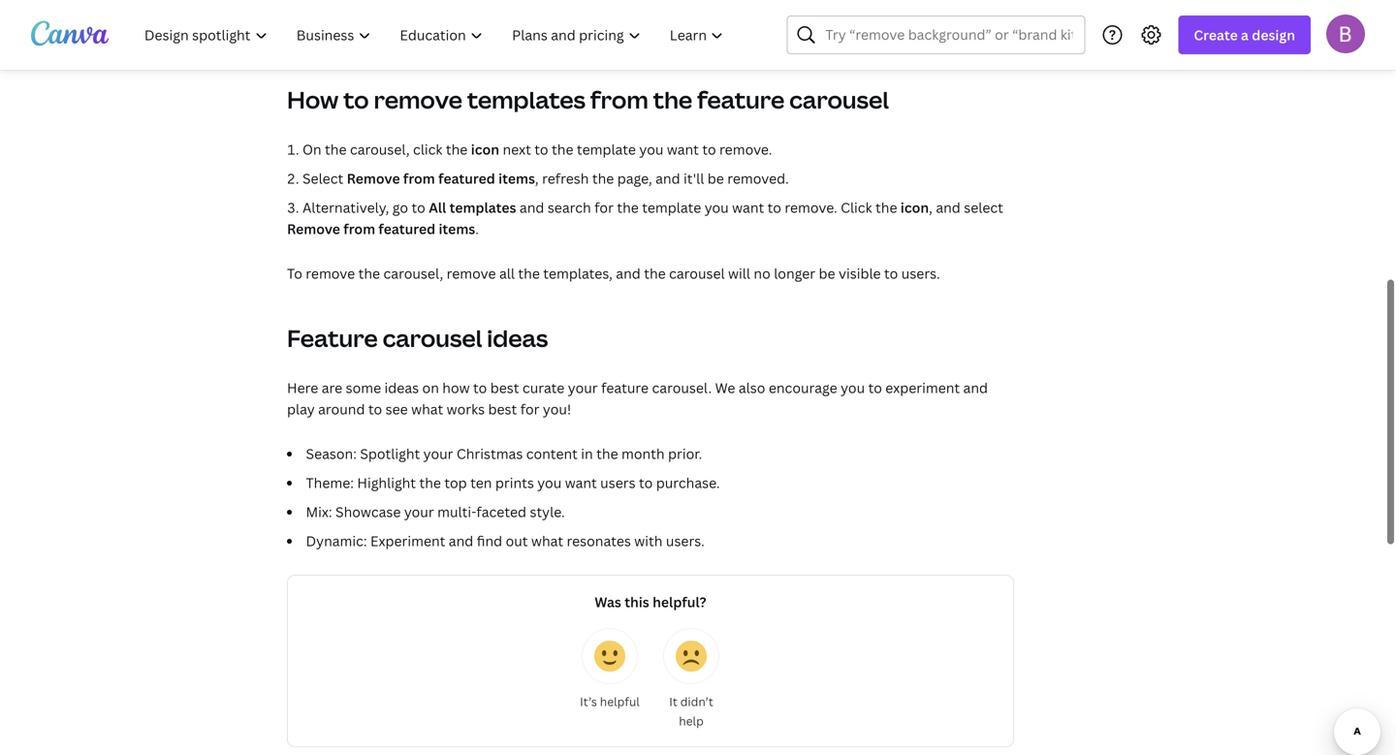 Task type: vqa. For each thing, say whether or not it's contained in the screenshot.
bottom be
yes



Task type: locate. For each thing, give the bounding box(es) containing it.
you down the removed.
[[705, 198, 729, 217]]

, inside alternatively, go to all templates and search for the template you want to remove. click the icon , and select remove from featured items .
[[929, 198, 933, 217]]

0 vertical spatial for
[[595, 198, 614, 217]]

1 vertical spatial want
[[732, 198, 764, 217]]

and down select remove from featured items , refresh the page, and it'll be removed.
[[520, 198, 544, 217]]

and inside here are some ideas on how to best curate your feature carousel. we also encourage you to experiment and play around to see what works best for you!
[[963, 379, 988, 397]]

templates inside alternatively, go to all templates and search for the template you want to remove. click the icon , and select remove from featured items .
[[450, 198, 516, 217]]

want down in
[[565, 474, 597, 492]]

1 horizontal spatial ideas
[[487, 322, 548, 354]]

1 horizontal spatial feature
[[697, 84, 785, 115]]

to remove the carousel, remove all the templates, and the carousel will no longer be visible to users.
[[287, 264, 940, 283]]

carousel
[[790, 84, 889, 115], [669, 264, 725, 283], [383, 322, 482, 354]]

,
[[535, 169, 539, 188], [929, 198, 933, 217]]

featured up all
[[438, 169, 495, 188]]

want
[[667, 140, 699, 159], [732, 198, 764, 217], [565, 474, 597, 492]]

template
[[577, 140, 636, 159], [642, 198, 701, 217]]

what down on
[[411, 400, 443, 418]]

helpful
[[600, 694, 640, 710]]

search
[[548, 198, 591, 217]]

best left curate at bottom left
[[490, 379, 519, 397]]

for inside alternatively, go to all templates and search for the template you want to remove. click the icon , and select remove from featured items .
[[595, 198, 614, 217]]

2 vertical spatial from
[[344, 220, 375, 238]]

remove up go
[[347, 169, 400, 188]]

0 horizontal spatial ideas
[[385, 379, 419, 397]]

how
[[287, 84, 339, 115]]

for inside here are some ideas on how to best curate your feature carousel. we also encourage you to experiment and play around to see what works best for you!
[[520, 400, 540, 418]]

want inside alternatively, go to all templates and search for the template you want to remove. click the icon , and select remove from featured items .
[[732, 198, 764, 217]]

0 vertical spatial what
[[411, 400, 443, 418]]

it's helpful
[[580, 694, 640, 710]]

create a design button
[[1179, 16, 1311, 54]]

1 vertical spatial best
[[488, 400, 517, 418]]

2 vertical spatial your
[[404, 503, 434, 521]]

carousel,
[[350, 140, 410, 159], [384, 264, 443, 283]]

longer
[[774, 264, 816, 283]]

templates,
[[543, 264, 613, 283]]

0 horizontal spatial icon
[[471, 140, 499, 159]]

feature inside here are some ideas on how to best curate your feature carousel. we also encourage you to experiment and play around to see what works best for you!
[[601, 379, 649, 397]]

in
[[581, 445, 593, 463]]

with
[[634, 532, 663, 550]]

1 horizontal spatial what
[[531, 532, 563, 550]]

remove. for on the carousel, click the icon next to the template you want to remove.
[[720, 140, 772, 159]]

from
[[590, 84, 649, 115], [403, 169, 435, 188], [344, 220, 375, 238]]

0 vertical spatial ideas
[[487, 322, 548, 354]]

items down next
[[499, 169, 535, 188]]

1 vertical spatial what
[[531, 532, 563, 550]]

it'll
[[684, 169, 704, 188]]

0 vertical spatial template
[[577, 140, 636, 159]]

select
[[964, 198, 1004, 217]]

remove
[[347, 169, 400, 188], [287, 220, 340, 238]]

you right encourage
[[841, 379, 865, 397]]

1 horizontal spatial template
[[642, 198, 701, 217]]

your
[[568, 379, 598, 397], [423, 445, 453, 463], [404, 503, 434, 521]]

0 horizontal spatial remove.
[[720, 140, 772, 159]]

0 vertical spatial carousel,
[[350, 140, 410, 159]]

alternatively,
[[303, 198, 389, 217]]

carousel, up feature carousel ideas
[[384, 264, 443, 283]]

0 horizontal spatial what
[[411, 400, 443, 418]]

1 vertical spatial remove.
[[785, 198, 838, 217]]

1 horizontal spatial remove
[[347, 169, 400, 188]]

template inside alternatively, go to all templates and search for the template you want to remove. click the icon , and select remove from featured items .
[[642, 198, 701, 217]]

1 horizontal spatial remove.
[[785, 198, 838, 217]]

template down it'll
[[642, 198, 701, 217]]

icon left next
[[471, 140, 499, 159]]

bob builder image
[[1327, 14, 1365, 53]]

want up it'll
[[667, 140, 699, 159]]

was this helpful?
[[595, 593, 707, 611]]

templates up .
[[450, 198, 516, 217]]

0 vertical spatial remove.
[[720, 140, 772, 159]]

for right search
[[595, 198, 614, 217]]

0 horizontal spatial be
[[708, 169, 724, 188]]

1 vertical spatial ideas
[[385, 379, 419, 397]]

from up page,
[[590, 84, 649, 115]]

1 horizontal spatial want
[[667, 140, 699, 159]]

here are some ideas on how to best curate your feature carousel. we also encourage you to experiment and play around to see what works best for you!
[[287, 379, 988, 418]]

0 vertical spatial users.
[[902, 264, 940, 283]]

remove left all
[[447, 264, 496, 283]]

purchase.
[[656, 474, 720, 492]]

feature carousel ideas
[[287, 322, 548, 354]]

0 horizontal spatial for
[[520, 400, 540, 418]]

select
[[303, 169, 344, 188]]

ideas
[[487, 322, 548, 354], [385, 379, 419, 397]]

also
[[739, 379, 765, 397]]

and right experiment
[[963, 379, 988, 397]]

click
[[413, 140, 443, 159]]

be right it'll
[[708, 169, 724, 188]]

2 horizontal spatial carousel
[[790, 84, 889, 115]]

remove. up the removed.
[[720, 140, 772, 159]]

feature up the removed.
[[697, 84, 785, 115]]

you
[[639, 140, 664, 159], [705, 198, 729, 217], [841, 379, 865, 397], [537, 474, 562, 492]]

best right works on the bottom left of page
[[488, 400, 517, 418]]

your up 'experiment'
[[404, 503, 434, 521]]

0 horizontal spatial users.
[[666, 532, 705, 550]]

0 vertical spatial your
[[568, 379, 598, 397]]

0 vertical spatial remove
[[347, 169, 400, 188]]

best
[[490, 379, 519, 397], [488, 400, 517, 418]]

you inside here are some ideas on how to best curate your feature carousel. we also encourage you to experiment and play around to see what works best for you!
[[841, 379, 865, 397]]

what down the style.
[[531, 532, 563, 550]]

0 vertical spatial templates
[[467, 84, 586, 115]]

to
[[287, 264, 302, 283]]

content
[[526, 445, 578, 463]]

0 vertical spatial want
[[667, 140, 699, 159]]

remove. left click
[[785, 198, 838, 217]]

your for content
[[423, 445, 453, 463]]

featured
[[438, 169, 495, 188], [379, 220, 436, 238]]

here
[[287, 379, 318, 397]]

the
[[653, 84, 693, 115], [325, 140, 347, 159], [446, 140, 468, 159], [552, 140, 574, 159], [592, 169, 614, 188], [617, 198, 639, 217], [876, 198, 897, 217], [358, 264, 380, 283], [518, 264, 540, 283], [644, 264, 666, 283], [597, 445, 618, 463], [419, 474, 441, 492]]

feature left 'carousel.'
[[601, 379, 649, 397]]

.
[[475, 220, 479, 238]]

1 horizontal spatial items
[[499, 169, 535, 188]]

be
[[708, 169, 724, 188], [819, 264, 835, 283]]

see
[[386, 400, 408, 418]]

multi-
[[437, 503, 477, 521]]

0 horizontal spatial template
[[577, 140, 636, 159]]

1 vertical spatial featured
[[379, 220, 436, 238]]

1 vertical spatial remove
[[287, 220, 340, 238]]

0 horizontal spatial from
[[344, 220, 375, 238]]

want down the removed.
[[732, 198, 764, 217]]

ideas inside here are some ideas on how to best curate your feature carousel. we also encourage you to experiment and play around to see what works best for you!
[[385, 379, 419, 397]]

0 horizontal spatial want
[[565, 474, 597, 492]]

0 horizontal spatial ,
[[535, 169, 539, 188]]

1 vertical spatial carousel
[[669, 264, 725, 283]]

it
[[669, 694, 678, 710]]

ideas up curate at bottom left
[[487, 322, 548, 354]]

0 vertical spatial carousel
[[790, 84, 889, 115]]

1 vertical spatial templates
[[450, 198, 516, 217]]

experiment
[[886, 379, 960, 397]]

carousel, left click
[[350, 140, 410, 159]]

1 horizontal spatial ,
[[929, 198, 933, 217]]

users. right visible
[[902, 264, 940, 283]]

mix:
[[306, 503, 332, 521]]

1 vertical spatial your
[[423, 445, 453, 463]]

and
[[656, 169, 680, 188], [520, 198, 544, 217], [936, 198, 961, 217], [616, 264, 641, 283], [963, 379, 988, 397], [449, 532, 473, 550]]

your up the you!
[[568, 379, 598, 397]]

remove right to
[[306, 264, 355, 283]]

, left the select
[[929, 198, 933, 217]]

items down all
[[439, 220, 475, 238]]

, left the refresh
[[535, 169, 539, 188]]

you up the style.
[[537, 474, 562, 492]]

template up page,
[[577, 140, 636, 159]]

this
[[625, 593, 649, 611]]

0 horizontal spatial remove
[[287, 220, 340, 238]]

0 vertical spatial be
[[708, 169, 724, 188]]

next
[[503, 140, 531, 159]]

it didn't help
[[669, 694, 713, 729]]

1 horizontal spatial for
[[595, 198, 614, 217]]

1 vertical spatial icon
[[901, 198, 929, 217]]

remove up click
[[374, 84, 463, 115]]

1 vertical spatial ,
[[929, 198, 933, 217]]

remove inside alternatively, go to all templates and search for the template you want to remove. click the icon , and select remove from featured items .
[[287, 220, 340, 238]]

1 vertical spatial for
[[520, 400, 540, 418]]

feature
[[697, 84, 785, 115], [601, 379, 649, 397]]

and right the templates, at the top of the page
[[616, 264, 641, 283]]

what
[[411, 400, 443, 418], [531, 532, 563, 550]]

your up top at the bottom left of the page
[[423, 445, 453, 463]]

1 horizontal spatial be
[[819, 264, 835, 283]]

1 horizontal spatial featured
[[438, 169, 495, 188]]

featured down go
[[379, 220, 436, 238]]

1 vertical spatial items
[[439, 220, 475, 238]]

users.
[[902, 264, 940, 283], [666, 532, 705, 550]]

remove down alternatively, in the top left of the page
[[287, 220, 340, 238]]

1 vertical spatial template
[[642, 198, 701, 217]]

1 horizontal spatial icon
[[901, 198, 929, 217]]

icon inside alternatively, go to all templates and search for the template you want to remove. click the icon , and select remove from featured items .
[[901, 198, 929, 217]]

for down curate at bottom left
[[520, 400, 540, 418]]

removed.
[[728, 169, 789, 188]]

1 vertical spatial feature
[[601, 379, 649, 397]]

2 horizontal spatial want
[[732, 198, 764, 217]]

0 vertical spatial best
[[490, 379, 519, 397]]

be right longer at the right top
[[819, 264, 835, 283]]

design
[[1252, 26, 1296, 44]]

0 horizontal spatial feature
[[601, 379, 649, 397]]

2 vertical spatial want
[[565, 474, 597, 492]]

1 vertical spatial from
[[403, 169, 435, 188]]

2 vertical spatial carousel
[[383, 322, 482, 354]]

icon
[[471, 140, 499, 159], [901, 198, 929, 217]]

1 horizontal spatial carousel
[[669, 264, 725, 283]]

remove.
[[720, 140, 772, 159], [785, 198, 838, 217]]

works
[[447, 400, 485, 418]]

remove. inside alternatively, go to all templates and search for the template you want to remove. click the icon , and select remove from featured items .
[[785, 198, 838, 217]]

users
[[600, 474, 636, 492]]

remove
[[374, 84, 463, 115], [306, 264, 355, 283], [447, 264, 496, 283]]

theme: highlight the top ten prints you want users to purchase.
[[306, 474, 720, 492]]

and left the select
[[936, 198, 961, 217]]

dynamic:
[[306, 532, 367, 550]]

users. right with at bottom
[[666, 532, 705, 550]]

0 horizontal spatial featured
[[379, 220, 436, 238]]

encourage
[[769, 379, 838, 397]]

christmas
[[457, 445, 523, 463]]

from down alternatively, in the top left of the page
[[344, 220, 375, 238]]

from down click
[[403, 169, 435, 188]]

templates up next
[[467, 84, 586, 115]]

ideas up 'see'
[[385, 379, 419, 397]]

to
[[343, 84, 369, 115], [535, 140, 548, 159], [702, 140, 716, 159], [412, 198, 425, 217], [768, 198, 782, 217], [884, 264, 898, 283], [473, 379, 487, 397], [868, 379, 882, 397], [368, 400, 382, 418], [639, 474, 653, 492]]

1 vertical spatial users.
[[666, 532, 705, 550]]

helpful?
[[653, 593, 707, 611]]

icon right click
[[901, 198, 929, 217]]

out
[[506, 532, 528, 550]]

0 horizontal spatial items
[[439, 220, 475, 238]]

2 horizontal spatial from
[[590, 84, 649, 115]]

0 vertical spatial from
[[590, 84, 649, 115]]



Task type: describe. For each thing, give the bounding box(es) containing it.
what inside here are some ideas on how to best curate your feature carousel. we also encourage you to experiment and play around to see what works best for you!
[[411, 400, 443, 418]]

you up page,
[[639, 140, 664, 159]]

prior.
[[668, 445, 702, 463]]

create a design
[[1194, 26, 1296, 44]]

from inside alternatively, go to all templates and search for the template you want to remove. click the icon , and select remove from featured items .
[[344, 220, 375, 238]]

showcase
[[336, 503, 401, 521]]

season:
[[306, 445, 357, 463]]

select remove from featured items , refresh the page, and it'll be removed.
[[303, 169, 789, 188]]

top
[[444, 474, 467, 492]]

go
[[393, 198, 408, 217]]

around
[[318, 400, 365, 418]]

on
[[303, 140, 322, 159]]

refresh
[[542, 169, 589, 188]]

how
[[442, 379, 470, 397]]

want for to
[[667, 140, 699, 159]]

feature
[[287, 322, 378, 354]]

resonates
[[567, 532, 631, 550]]

season: spotlight your christmas content in the month prior.
[[306, 445, 702, 463]]

all
[[429, 198, 446, 217]]

you inside alternatively, go to all templates and search for the template you want to remove. click the icon , and select remove from featured items .
[[705, 198, 729, 217]]

some
[[346, 379, 381, 397]]

ten
[[470, 474, 492, 492]]

theme:
[[306, 474, 354, 492]]

0 vertical spatial feature
[[697, 84, 785, 115]]

1 horizontal spatial users.
[[902, 264, 940, 283]]

Try "remove background" or "brand kit" search field
[[826, 16, 1073, 53]]

0 vertical spatial featured
[[438, 169, 495, 188]]

curate
[[523, 379, 565, 397]]

highlight
[[357, 474, 416, 492]]

find
[[477, 532, 502, 550]]

was
[[595, 593, 621, 611]]

didn't
[[680, 694, 713, 710]]

mix: showcase your multi-faceted style.
[[306, 503, 565, 521]]

and left find
[[449, 532, 473, 550]]

1 vertical spatial carousel,
[[384, 264, 443, 283]]

1 vertical spatial be
[[819, 264, 835, 283]]

all
[[499, 264, 515, 283]]

create
[[1194, 26, 1238, 44]]

help
[[679, 713, 704, 729]]

will
[[728, 264, 751, 283]]

we
[[715, 379, 735, 397]]

you!
[[543, 400, 571, 418]]

and left it'll
[[656, 169, 680, 188]]

dynamic: experiment and find out what resonates with users.
[[306, 532, 705, 550]]

prints
[[495, 474, 534, 492]]

faceted
[[477, 503, 527, 521]]

your inside here are some ideas on how to best curate your feature carousel. we also encourage you to experiment and play around to see what works best for you!
[[568, 379, 598, 397]]

want for for
[[732, 198, 764, 217]]

0 vertical spatial items
[[499, 169, 535, 188]]

how to remove templates from the feature carousel
[[287, 84, 889, 115]]

on the carousel, click the icon next to the template you want to remove.
[[303, 140, 772, 159]]

0 vertical spatial icon
[[471, 140, 499, 159]]

template for to
[[577, 140, 636, 159]]

on
[[422, 379, 439, 397]]

😔 image
[[676, 641, 707, 672]]

it's
[[580, 694, 597, 710]]

are
[[322, 379, 342, 397]]

alternatively, go to all templates and search for the template you want to remove. click the icon , and select remove from featured items .
[[287, 198, 1004, 238]]

page,
[[617, 169, 652, 188]]

style.
[[530, 503, 565, 521]]

featured inside alternatively, go to all templates and search for the template you want to remove. click the icon , and select remove from featured items .
[[379, 220, 436, 238]]

1 horizontal spatial from
[[403, 169, 435, 188]]

🙂 image
[[594, 641, 625, 672]]

click
[[841, 198, 872, 217]]

carousel.
[[652, 379, 712, 397]]

visible
[[839, 264, 881, 283]]

your for faceted
[[404, 503, 434, 521]]

month
[[622, 445, 665, 463]]

a
[[1241, 26, 1249, 44]]

play
[[287, 400, 315, 418]]

top level navigation element
[[132, 16, 740, 54]]

spotlight
[[360, 445, 420, 463]]

items inside alternatively, go to all templates and search for the template you want to remove. click the icon , and select remove from featured items .
[[439, 220, 475, 238]]

experiment
[[370, 532, 445, 550]]

0 horizontal spatial carousel
[[383, 322, 482, 354]]

0 vertical spatial ,
[[535, 169, 539, 188]]

remove. for alternatively, go to all templates and search for the template you want to remove. click the icon , and select remove from featured items .
[[785, 198, 838, 217]]

no
[[754, 264, 771, 283]]

template for for
[[642, 198, 701, 217]]



